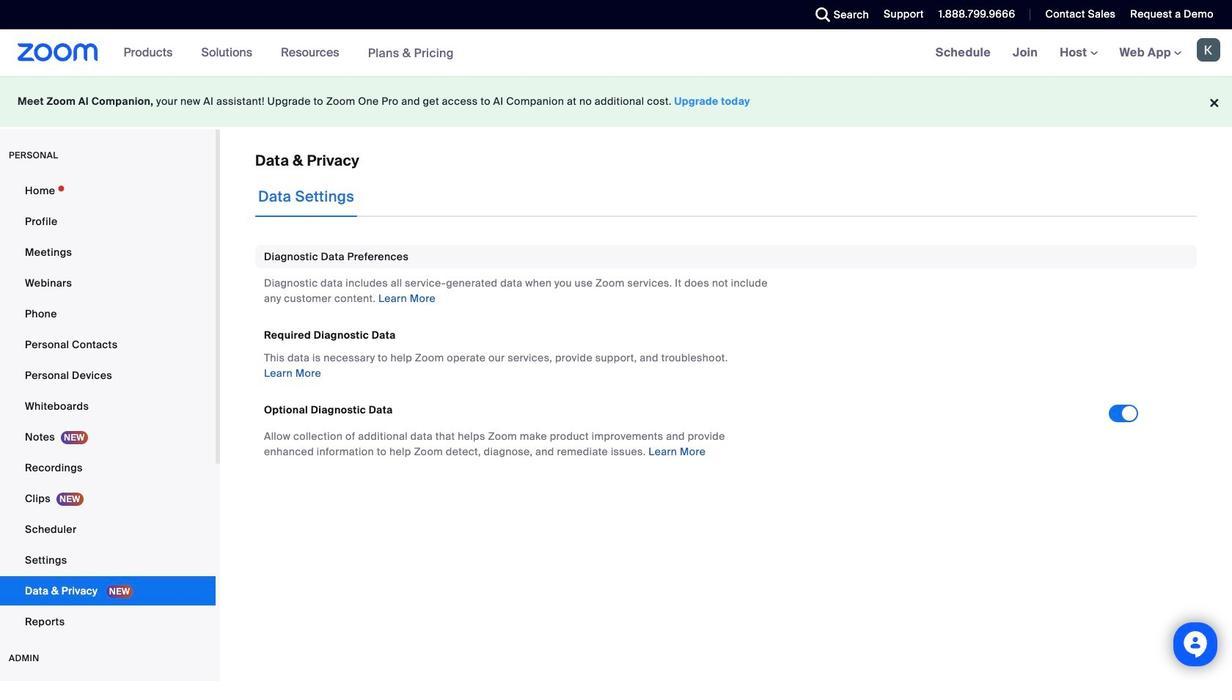 Task type: describe. For each thing, give the bounding box(es) containing it.
meetings navigation
[[925, 29, 1232, 77]]

personal menu menu
[[0, 176, 216, 638]]

zoom logo image
[[18, 43, 98, 62]]



Task type: vqa. For each thing, say whether or not it's contained in the screenshot.
Personal Menu menu
yes



Task type: locate. For each thing, give the bounding box(es) containing it.
banner
[[0, 29, 1232, 77]]

product information navigation
[[113, 29, 465, 77]]

profile picture image
[[1197, 38, 1220, 62]]

footer
[[0, 76, 1232, 127]]

tab
[[255, 176, 357, 217]]



